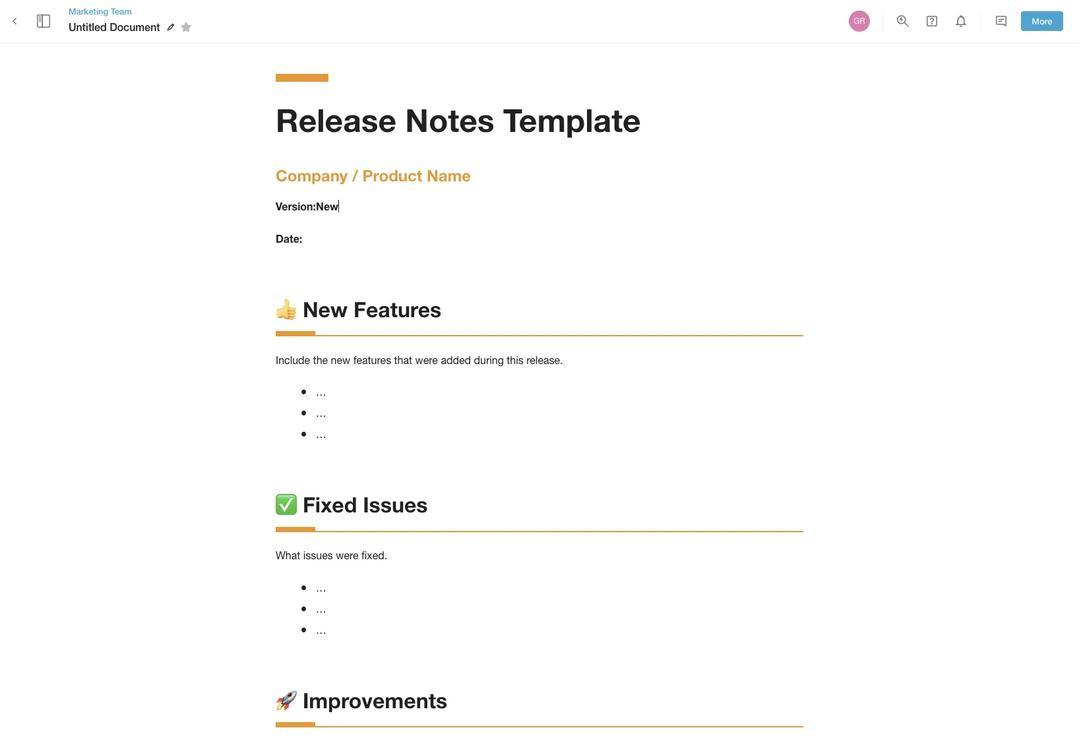 Task type: vqa. For each thing, say whether or not it's contained in the screenshot.
the right were
yes



Task type: describe. For each thing, give the bounding box(es) containing it.
version:new
[[276, 200, 339, 213]]

✅ fixed issues
[[276, 492, 428, 517]]

release notes template
[[276, 101, 641, 139]]

document
[[110, 20, 160, 33]]

that
[[394, 354, 413, 366]]

favorite image
[[178, 19, 194, 35]]

👍
[[276, 297, 297, 322]]

2 … from the top
[[316, 407, 326, 419]]

more
[[1032, 16, 1053, 26]]

release.
[[527, 354, 563, 366]]

1 … from the top
[[316, 386, 326, 398]]

added
[[441, 354, 471, 366]]

fixed
[[303, 492, 357, 517]]

6 … from the top
[[316, 624, 326, 636]]

template
[[503, 101, 641, 139]]

the
[[313, 354, 328, 366]]

what
[[276, 550, 300, 562]]

5 … from the top
[[316, 603, 326, 615]]

new
[[331, 354, 351, 366]]

1 vertical spatial were
[[336, 550, 359, 562]]

issues
[[303, 550, 333, 562]]

/
[[352, 166, 358, 185]]

include the new features that were added during this release.
[[276, 354, 563, 366]]

👍 new features
[[276, 297, 442, 322]]

✅
[[276, 492, 297, 517]]



Task type: locate. For each thing, give the bounding box(es) containing it.
…
[[316, 386, 326, 398], [316, 407, 326, 419], [316, 429, 326, 440], [316, 582, 326, 594], [316, 603, 326, 615], [316, 624, 326, 636]]

were
[[415, 354, 438, 366], [336, 550, 359, 562]]

marketing team
[[69, 6, 132, 16]]

issues
[[363, 492, 428, 517]]

company / product name
[[276, 166, 471, 185]]

untitled document
[[69, 20, 160, 33]]

fixed.
[[362, 550, 387, 562]]

company
[[276, 166, 348, 185]]

marketing team link
[[69, 5, 196, 17]]

gr
[[854, 16, 865, 26]]

features
[[354, 297, 442, 322]]

were right that at the left top of the page
[[415, 354, 438, 366]]

release
[[276, 101, 397, 139]]

this
[[507, 354, 524, 366]]

features
[[353, 354, 391, 366]]

🚀 improvements
[[276, 688, 447, 713]]

improvements
[[303, 688, 447, 713]]

4 … from the top
[[316, 582, 326, 594]]

🚀
[[276, 688, 297, 713]]

new
[[303, 297, 348, 322]]

0 vertical spatial were
[[415, 354, 438, 366]]

untitled
[[69, 20, 107, 33]]

date:
[[276, 232, 302, 245]]

marketing
[[69, 6, 108, 16]]

3 … from the top
[[316, 429, 326, 440]]

more button
[[1021, 11, 1064, 31]]

team
[[111, 6, 132, 16]]

1 horizontal spatial were
[[415, 354, 438, 366]]

during
[[474, 354, 504, 366]]

were left fixed.
[[336, 550, 359, 562]]

include
[[276, 354, 310, 366]]

notes
[[405, 101, 495, 139]]

gr button
[[847, 9, 872, 34]]

0 horizontal spatial were
[[336, 550, 359, 562]]

what issues were fixed.
[[276, 550, 387, 562]]

product
[[363, 166, 422, 185]]

name
[[427, 166, 471, 185]]



